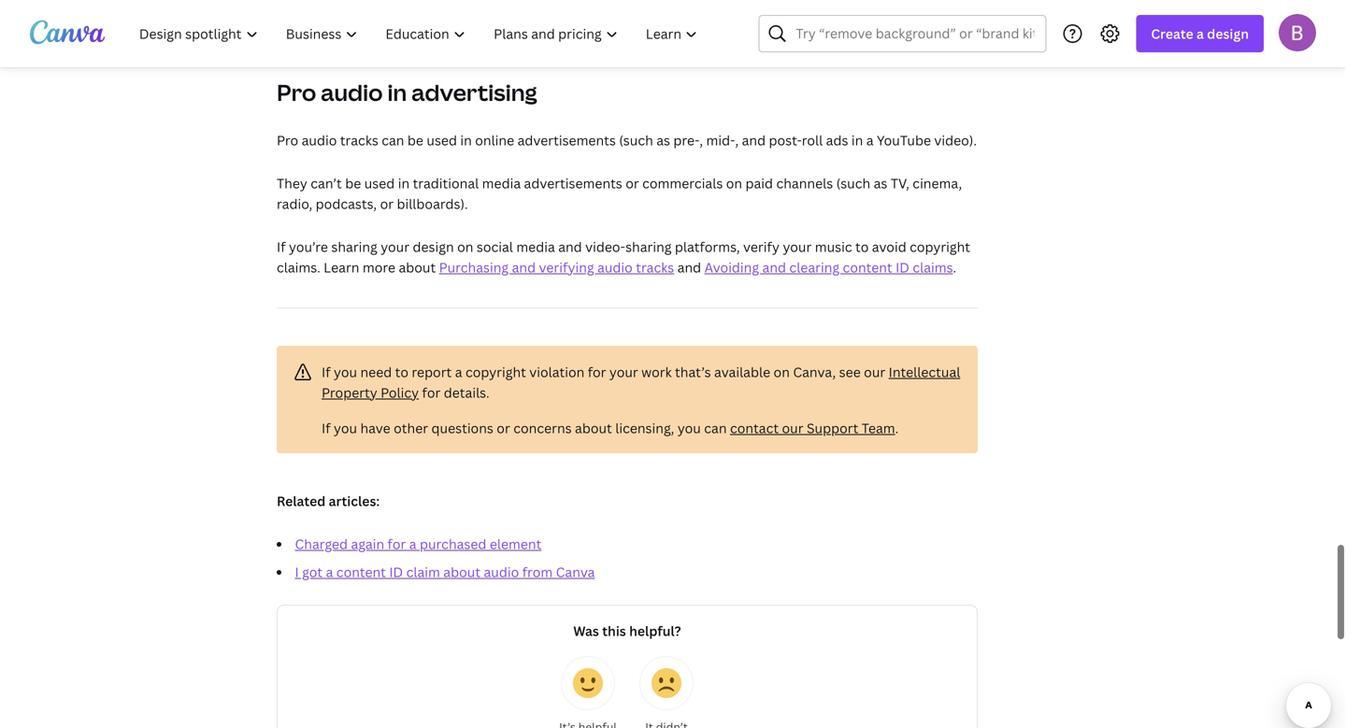 Task type: describe. For each thing, give the bounding box(es) containing it.
1 , from the left
[[700, 131, 703, 149]]

this
[[602, 622, 626, 640]]

0 vertical spatial advertisements
[[518, 131, 616, 149]]

a right got
[[326, 563, 333, 581]]

in down top level navigation 'element'
[[388, 77, 407, 107]]

if you have other questions or concerns about licensing, you can contact our support team .
[[322, 419, 899, 437]]

create a design button
[[1136, 15, 1264, 52]]

2 horizontal spatial for
[[588, 363, 606, 381]]

pro for pro audio in advertising
[[277, 77, 316, 107]]

in left online
[[460, 131, 472, 149]]

purchasing and verifying audio tracks and avoiding and clearing content id claims .
[[439, 258, 957, 276]]

verifying
[[539, 258, 594, 276]]

1 horizontal spatial content
[[843, 258, 893, 276]]

2 horizontal spatial or
[[626, 174, 639, 192]]

need
[[360, 363, 392, 381]]

intellectual
[[889, 363, 961, 381]]

traditional
[[413, 174, 479, 192]]

1 vertical spatial tracks
[[636, 258, 674, 276]]

can't
[[311, 174, 342, 192]]

create a design
[[1151, 25, 1249, 43]]

for details.
[[419, 384, 490, 402]]

canva
[[556, 563, 595, 581]]

to inside if you're sharing your design on social media and video-sharing platforms, verify your music to avoid copyright claims. learn more about
[[856, 238, 869, 256]]

2 vertical spatial or
[[497, 419, 510, 437]]

clearing
[[790, 258, 840, 276]]

i got a content id claim about audio from canva link
[[295, 563, 595, 581]]

online
[[475, 131, 514, 149]]

charged again for a purchased element
[[295, 535, 542, 553]]

0 horizontal spatial copyright
[[466, 363, 526, 381]]

radio,
[[277, 195, 313, 213]]

2 vertical spatial about
[[444, 563, 481, 581]]

policy
[[381, 384, 419, 402]]

0 horizontal spatial id
[[389, 563, 403, 581]]

claims.
[[277, 258, 321, 276]]

design inside if you're sharing your design on social media and video-sharing platforms, verify your music to avoid copyright claims. learn more about
[[413, 238, 454, 256]]

1 vertical spatial or
[[380, 195, 394, 213]]

platforms,
[[675, 238, 740, 256]]

1 sharing from the left
[[331, 238, 378, 256]]

support
[[807, 419, 859, 437]]

video).
[[935, 131, 977, 149]]

pro audio in advertising
[[277, 77, 537, 107]]

details.
[[444, 384, 490, 402]]

ads
[[826, 131, 849, 149]]

music
[[815, 238, 852, 256]]

related articles:
[[277, 492, 380, 510]]

violation
[[529, 363, 585, 381]]

😔 image
[[652, 668, 682, 698]]

if you're sharing your design on social media and video-sharing platforms, verify your music to avoid copyright claims. learn more about
[[277, 238, 971, 276]]

if for if you need to report a copyright violation for your work that's available on canva, see our
[[322, 363, 331, 381]]

1 horizontal spatial id
[[896, 258, 910, 276]]

other
[[394, 419, 428, 437]]

you for need
[[334, 363, 357, 381]]

tv,
[[891, 174, 910, 192]]

a right ads
[[867, 131, 874, 149]]

you're
[[289, 238, 328, 256]]

channels
[[777, 174, 833, 192]]

audio down element
[[484, 563, 519, 581]]

mid-
[[706, 131, 735, 149]]

a inside dropdown button
[[1197, 25, 1204, 43]]

related
[[277, 492, 326, 510]]

pre-
[[674, 131, 700, 149]]

articles:
[[329, 492, 380, 510]]

i got a content id claim about audio from canva
[[295, 563, 595, 581]]

paid
[[746, 174, 773, 192]]

they
[[277, 174, 307, 192]]

and down platforms,
[[678, 258, 701, 276]]

property
[[322, 384, 378, 402]]

available
[[714, 363, 771, 381]]

and left post-
[[742, 131, 766, 149]]

design inside dropdown button
[[1207, 25, 1249, 43]]

contact
[[730, 419, 779, 437]]

0 vertical spatial .
[[953, 258, 957, 276]]

purchasing and verifying audio tracks link
[[439, 258, 674, 276]]

from
[[522, 563, 553, 581]]

top level navigation element
[[127, 15, 714, 52]]

concerns
[[514, 419, 572, 437]]

was
[[574, 622, 599, 640]]

create
[[1151, 25, 1194, 43]]

licensing,
[[615, 419, 675, 437]]

again
[[351, 535, 384, 553]]

1 vertical spatial can
[[704, 419, 727, 437]]

commercials
[[643, 174, 723, 192]]

work
[[642, 363, 672, 381]]

questions
[[432, 419, 494, 437]]

learn
[[324, 258, 359, 276]]

that's
[[675, 363, 711, 381]]

a up claim
[[409, 535, 417, 553]]



Task type: vqa. For each thing, say whether or not it's contained in the screenshot.
Sales Project Proposal Professional Doc in Yellow White Pink Tactile 3D Style image
no



Task type: locate. For each thing, give the bounding box(es) containing it.
tracks
[[340, 131, 379, 149], [636, 258, 674, 276]]

copyright up details.
[[466, 363, 526, 381]]

roll
[[802, 131, 823, 149]]

on inside they can't be used in traditional media advertisements or commercials on paid channels (such as tv, cinema, radio, podcasts, or billboards).
[[726, 174, 743, 192]]

1 vertical spatial media
[[516, 238, 555, 256]]

1 vertical spatial about
[[575, 419, 612, 437]]

0 horizontal spatial tracks
[[340, 131, 379, 149]]

in
[[388, 77, 407, 107], [460, 131, 472, 149], [852, 131, 863, 149], [398, 174, 410, 192]]

avoiding
[[705, 258, 759, 276]]

(such left pre-
[[619, 131, 653, 149]]

have
[[360, 419, 391, 437]]

if for if you're sharing your design on social media and video-sharing platforms, verify your music to avoid copyright claims. learn more about
[[277, 238, 286, 256]]

our right see
[[864, 363, 886, 381]]

team
[[862, 419, 895, 437]]

0 horizontal spatial design
[[413, 238, 454, 256]]

i
[[295, 563, 299, 581]]

as left tv,
[[874, 174, 888, 192]]

our
[[864, 363, 886, 381], [782, 419, 804, 437]]

helpful?
[[629, 622, 681, 640]]

your up more
[[381, 238, 410, 256]]

sharing up purchasing and verifying audio tracks and avoiding and clearing content id claims .
[[626, 238, 672, 256]]

0 vertical spatial can
[[382, 131, 404, 149]]

0 horizontal spatial content
[[336, 563, 386, 581]]

tracks up can't
[[340, 131, 379, 149]]

be up podcasts,
[[345, 174, 361, 192]]

in inside they can't be used in traditional media advertisements or commercials on paid channels (such as tv, cinema, radio, podcasts, or billboards).
[[398, 174, 410, 192]]

on
[[726, 174, 743, 192], [457, 238, 474, 256], [774, 363, 790, 381]]

our right "contact"
[[782, 419, 804, 437]]

be
[[408, 131, 424, 149], [345, 174, 361, 192]]

and down verify on the top right
[[763, 258, 786, 276]]

youtube
[[877, 131, 931, 149]]

0 vertical spatial pro
[[277, 77, 316, 107]]

got
[[302, 563, 323, 581]]

2 , from the left
[[735, 131, 739, 149]]

content down avoid
[[843, 258, 893, 276]]

0 vertical spatial content
[[843, 258, 893, 276]]

0 vertical spatial id
[[896, 258, 910, 276]]

id left claim
[[389, 563, 403, 581]]

1 vertical spatial used
[[364, 174, 395, 192]]

used up podcasts,
[[364, 174, 395, 192]]

1 vertical spatial to
[[395, 363, 409, 381]]

if you need to report a copyright violation for your work that's available on canva, see our
[[322, 363, 889, 381]]

or left the concerns
[[497, 419, 510, 437]]

purchased
[[420, 535, 487, 553]]

0 horizontal spatial as
[[657, 131, 670, 149]]

,
[[700, 131, 703, 149], [735, 131, 739, 149]]

used inside they can't be used in traditional media advertisements or commercials on paid channels (such as tv, cinema, radio, podcasts, or billboards).
[[364, 174, 395, 192]]

1 vertical spatial copyright
[[466, 363, 526, 381]]

on left canva,
[[774, 363, 790, 381]]

1 horizontal spatial your
[[610, 363, 638, 381]]

element
[[490, 535, 542, 553]]

0 horizontal spatial for
[[388, 535, 406, 553]]

1 horizontal spatial .
[[953, 258, 957, 276]]

1 vertical spatial on
[[457, 238, 474, 256]]

can left "contact"
[[704, 419, 727, 437]]

0 horizontal spatial sharing
[[331, 238, 378, 256]]

1 horizontal spatial can
[[704, 419, 727, 437]]

content
[[843, 258, 893, 276], [336, 563, 386, 581]]

audio down top level navigation 'element'
[[321, 77, 383, 107]]

if up the property
[[322, 363, 331, 381]]

1 vertical spatial as
[[874, 174, 888, 192]]

copyright up claims
[[910, 238, 971, 256]]

0 horizontal spatial your
[[381, 238, 410, 256]]

, left post-
[[735, 131, 739, 149]]

for right again
[[388, 535, 406, 553]]

0 horizontal spatial about
[[399, 258, 436, 276]]

2 horizontal spatial your
[[783, 238, 812, 256]]

in right ads
[[852, 131, 863, 149]]

about inside if you're sharing your design on social media and video-sharing platforms, verify your music to avoid copyright claims. learn more about
[[399, 258, 436, 276]]

if inside if you're sharing your design on social media and video-sharing platforms, verify your music to avoid copyright claims. learn more about
[[277, 238, 286, 256]]

as inside they can't be used in traditional media advertisements or commercials on paid channels (such as tv, cinema, radio, podcasts, or billboards).
[[874, 174, 888, 192]]

1 horizontal spatial or
[[497, 419, 510, 437]]

0 horizontal spatial (such
[[619, 131, 653, 149]]

about down purchased
[[444, 563, 481, 581]]

, left mid-
[[700, 131, 703, 149]]

2 vertical spatial if
[[322, 419, 331, 437]]

avoiding and clearing content id claims link
[[705, 258, 953, 276]]

and up verifying
[[558, 238, 582, 256]]

1 horizontal spatial tracks
[[636, 258, 674, 276]]

as left pre-
[[657, 131, 670, 149]]

1 horizontal spatial our
[[864, 363, 886, 381]]

0 horizontal spatial be
[[345, 174, 361, 192]]

Try "remove background" or "brand kit" search field
[[796, 16, 1035, 51]]

to up policy
[[395, 363, 409, 381]]

or down pro audio tracks can be used in online advertisements (such as pre-, mid-, and post-roll ads in a youtube video).
[[626, 174, 639, 192]]

your left work
[[610, 363, 638, 381]]

if
[[277, 238, 286, 256], [322, 363, 331, 381], [322, 419, 331, 437]]

1 horizontal spatial to
[[856, 238, 869, 256]]

design down billboards).
[[413, 238, 454, 256]]

0 horizontal spatial ,
[[700, 131, 703, 149]]

1 vertical spatial for
[[422, 384, 441, 402]]

claim
[[406, 563, 440, 581]]

bob builder image
[[1279, 14, 1317, 51]]

on up purchasing
[[457, 238, 474, 256]]

0 horizontal spatial to
[[395, 363, 409, 381]]

you for have
[[334, 419, 357, 437]]

canva,
[[793, 363, 836, 381]]

1 vertical spatial pro
[[277, 131, 298, 149]]

0 horizontal spatial or
[[380, 195, 394, 213]]

more
[[363, 258, 396, 276]]

2 horizontal spatial about
[[575, 419, 612, 437]]

be down pro audio in advertising
[[408, 131, 424, 149]]

media
[[482, 174, 521, 192], [516, 238, 555, 256]]

pro for pro audio tracks can be used in online advertisements (such as pre-, mid-, and post-roll ads in a youtube video).
[[277, 131, 298, 149]]

1 pro from the top
[[277, 77, 316, 107]]

advertisements down pro audio tracks can be used in online advertisements (such as pre-, mid-, and post-roll ads in a youtube video).
[[524, 174, 623, 192]]

or
[[626, 174, 639, 192], [380, 195, 394, 213], [497, 419, 510, 437]]

about right the concerns
[[575, 419, 612, 437]]

media up "purchasing and verifying audio tracks" 'link'
[[516, 238, 555, 256]]

.
[[953, 258, 957, 276], [895, 419, 899, 437]]

0 vertical spatial about
[[399, 258, 436, 276]]

1 horizontal spatial (such
[[837, 174, 871, 192]]

and
[[742, 131, 766, 149], [558, 238, 582, 256], [512, 258, 536, 276], [678, 258, 701, 276], [763, 258, 786, 276]]

1 horizontal spatial for
[[422, 384, 441, 402]]

. down cinema,
[[953, 258, 957, 276]]

0 vertical spatial to
[[856, 238, 869, 256]]

1 horizontal spatial design
[[1207, 25, 1249, 43]]

billboards).
[[397, 195, 468, 213]]

. down intellectual on the right
[[895, 419, 899, 437]]

pro
[[277, 77, 316, 107], [277, 131, 298, 149]]

as
[[657, 131, 670, 149], [874, 174, 888, 192]]

a up for details. in the bottom of the page
[[455, 363, 462, 381]]

and down the social
[[512, 258, 536, 276]]

on left "paid"
[[726, 174, 743, 192]]

media inside if you're sharing your design on social media and video-sharing platforms, verify your music to avoid copyright claims. learn more about
[[516, 238, 555, 256]]

your
[[381, 238, 410, 256], [783, 238, 812, 256], [610, 363, 638, 381]]

sharing up learn
[[331, 238, 378, 256]]

0 vertical spatial if
[[277, 238, 286, 256]]

if up claims.
[[277, 238, 286, 256]]

1 horizontal spatial be
[[408, 131, 424, 149]]

cinema,
[[913, 174, 962, 192]]

0 horizontal spatial used
[[364, 174, 395, 192]]

about right more
[[399, 258, 436, 276]]

design
[[1207, 25, 1249, 43], [413, 238, 454, 256]]

post-
[[769, 131, 802, 149]]

2 sharing from the left
[[626, 238, 672, 256]]

1 vertical spatial our
[[782, 419, 804, 437]]

2 vertical spatial on
[[774, 363, 790, 381]]

(such
[[619, 131, 653, 149], [837, 174, 871, 192]]

advertisements
[[518, 131, 616, 149], [524, 174, 623, 192]]

media down online
[[482, 174, 521, 192]]

or right podcasts,
[[380, 195, 394, 213]]

0 vertical spatial copyright
[[910, 238, 971, 256]]

audio
[[321, 77, 383, 107], [302, 131, 337, 149], [598, 258, 633, 276], [484, 563, 519, 581]]

0 horizontal spatial can
[[382, 131, 404, 149]]

purchasing
[[439, 258, 509, 276]]

1 horizontal spatial ,
[[735, 131, 739, 149]]

media inside they can't be used in traditional media advertisements or commercials on paid channels (such as tv, cinema, radio, podcasts, or billboards).
[[482, 174, 521, 192]]

1 horizontal spatial on
[[726, 174, 743, 192]]

can down pro audio in advertising
[[382, 131, 404, 149]]

tracks left "avoiding"
[[636, 258, 674, 276]]

avoid
[[872, 238, 907, 256]]

contact our support team link
[[730, 419, 895, 437]]

1 vertical spatial design
[[413, 238, 454, 256]]

you up the property
[[334, 363, 357, 381]]

for down report
[[422, 384, 441, 402]]

1 horizontal spatial about
[[444, 563, 481, 581]]

a right the create
[[1197, 25, 1204, 43]]

your up clearing
[[783, 238, 812, 256]]

be inside they can't be used in traditional media advertisements or commercials on paid channels (such as tv, cinema, radio, podcasts, or billboards).
[[345, 174, 361, 192]]

0 horizontal spatial on
[[457, 238, 474, 256]]

charged
[[295, 535, 348, 553]]

2 pro from the top
[[277, 131, 298, 149]]

1 vertical spatial .
[[895, 419, 899, 437]]

to left avoid
[[856, 238, 869, 256]]

1 horizontal spatial used
[[427, 131, 457, 149]]

design right the create
[[1207, 25, 1249, 43]]

charged again for a purchased element link
[[295, 535, 542, 553]]

they can't be used in traditional media advertisements or commercials on paid channels (such as tv, cinema, radio, podcasts, or billboards).
[[277, 174, 962, 213]]

to
[[856, 238, 869, 256], [395, 363, 409, 381]]

about
[[399, 258, 436, 276], [575, 419, 612, 437], [444, 563, 481, 581]]

0 horizontal spatial our
[[782, 419, 804, 437]]

(such inside they can't be used in traditional media advertisements or commercials on paid channels (such as tv, cinema, radio, podcasts, or billboards).
[[837, 174, 871, 192]]

0 vertical spatial used
[[427, 131, 457, 149]]

on inside if you're sharing your design on social media and video-sharing platforms, verify your music to avoid copyright claims. learn more about
[[457, 238, 474, 256]]

if down the property
[[322, 419, 331, 437]]

0 vertical spatial or
[[626, 174, 639, 192]]

copyright
[[910, 238, 971, 256], [466, 363, 526, 381]]

1 vertical spatial id
[[389, 563, 403, 581]]

id down avoid
[[896, 258, 910, 276]]

advertisements right online
[[518, 131, 616, 149]]

see
[[839, 363, 861, 381]]

intellectual property policy
[[322, 363, 961, 402]]

intellectual property policy link
[[322, 363, 961, 402]]

1 vertical spatial content
[[336, 563, 386, 581]]

you left have
[[334, 419, 357, 437]]

0 vertical spatial media
[[482, 174, 521, 192]]

2 horizontal spatial on
[[774, 363, 790, 381]]

1 vertical spatial advertisements
[[524, 174, 623, 192]]

2 vertical spatial for
[[388, 535, 406, 553]]

1 vertical spatial be
[[345, 174, 361, 192]]

used up traditional
[[427, 131, 457, 149]]

1 vertical spatial (such
[[837, 174, 871, 192]]

pro audio tracks can be used in online advertisements (such as pre-, mid-, and post-roll ads in a youtube video).
[[277, 131, 977, 149]]

report
[[412, 363, 452, 381]]

podcasts,
[[316, 195, 377, 213]]

social
[[477, 238, 513, 256]]

in up billboards).
[[398, 174, 410, 192]]

audio up can't
[[302, 131, 337, 149]]

claims
[[913, 258, 953, 276]]

0 vertical spatial as
[[657, 131, 670, 149]]

was this helpful?
[[574, 622, 681, 640]]

0 vertical spatial for
[[588, 363, 606, 381]]

for right 'violation'
[[588, 363, 606, 381]]

advertising
[[412, 77, 537, 107]]

1 horizontal spatial as
[[874, 174, 888, 192]]

0 vertical spatial tracks
[[340, 131, 379, 149]]

0 horizontal spatial .
[[895, 419, 899, 437]]

you right licensing, on the bottom of the page
[[678, 419, 701, 437]]

copyright inside if you're sharing your design on social media and video-sharing platforms, verify your music to avoid copyright claims. learn more about
[[910, 238, 971, 256]]

content down again
[[336, 563, 386, 581]]

a
[[1197, 25, 1204, 43], [867, 131, 874, 149], [455, 363, 462, 381], [409, 535, 417, 553], [326, 563, 333, 581]]

1 horizontal spatial copyright
[[910, 238, 971, 256]]

verify
[[743, 238, 780, 256]]

0 vertical spatial (such
[[619, 131, 653, 149]]

0 vertical spatial on
[[726, 174, 743, 192]]

🙂 image
[[573, 668, 603, 698]]

advertisements inside they can't be used in traditional media advertisements or commercials on paid channels (such as tv, cinema, radio, podcasts, or billboards).
[[524, 174, 623, 192]]

and inside if you're sharing your design on social media and video-sharing platforms, verify your music to avoid copyright claims. learn more about
[[558, 238, 582, 256]]

0 vertical spatial design
[[1207, 25, 1249, 43]]

audio down video-
[[598, 258, 633, 276]]

(such down ads
[[837, 174, 871, 192]]

video-
[[585, 238, 626, 256]]

0 vertical spatial be
[[408, 131, 424, 149]]

1 vertical spatial if
[[322, 363, 331, 381]]

0 vertical spatial our
[[864, 363, 886, 381]]

1 horizontal spatial sharing
[[626, 238, 672, 256]]



